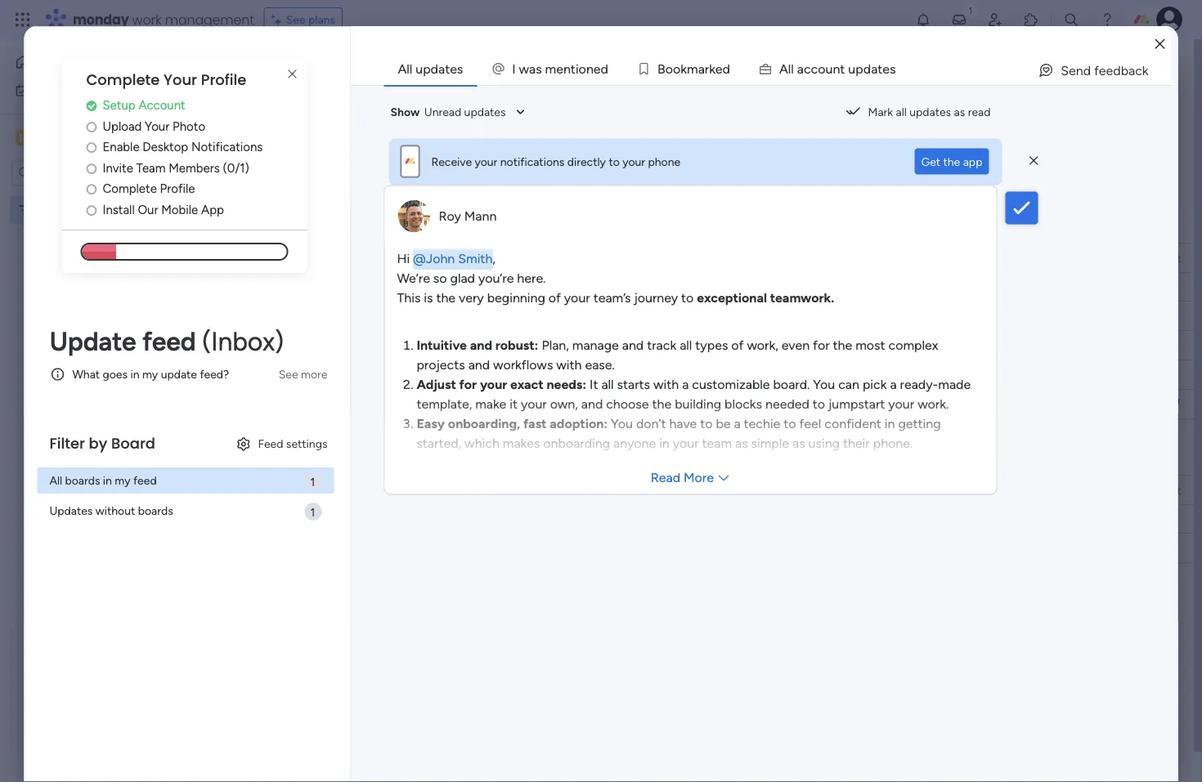 Task type: vqa. For each thing, say whether or not it's contained in the screenshot.
"1"
yes



Task type: describe. For each thing, give the bounding box(es) containing it.
with inside plan, manage and track all types of work, even for the most complex projects and workflows with ease.
[[556, 357, 582, 373]]

read more
[[651, 470, 714, 486]]

a up project
[[698, 61, 705, 76]]

work,
[[747, 338, 778, 353]]

1 s from the left
[[536, 61, 542, 76]]

it all starts with a customizable board. you can pick a ready-made template, make it your own, and choose the building blocks needed to jumpstart your work.
[[417, 377, 971, 412]]

starts
[[617, 377, 650, 392]]

choose
[[606, 397, 649, 412]]

16
[[827, 281, 838, 294]]

your down ready-
[[888, 397, 914, 412]]

work for my
[[55, 83, 79, 97]]

getting
[[898, 416, 941, 432]]

next
[[281, 448, 314, 469]]

monday
[[73, 10, 129, 29]]

my inside button
[[36, 83, 52, 97]]

template,
[[417, 397, 472, 412]]

see for see plans
[[286, 13, 306, 27]]

and inside it all starts with a customizable board. you can pick a ready-made template, make it your own, and choose the building blocks needed to jumpstart your work.
[[581, 397, 603, 412]]

complete profile
[[103, 181, 195, 196]]

feed settings button
[[228, 431, 334, 457]]

made
[[938, 377, 971, 392]]

workspace
[[69, 130, 134, 146]]

most
[[855, 338, 885, 353]]

easy onboarding, fast adoption:
[[417, 416, 608, 432]]

nov 16
[[805, 281, 838, 294]]

nov for nov 16
[[805, 281, 825, 294]]

1 budget field from the top
[[1140, 249, 1185, 267]]

show
[[390, 105, 420, 119]]

workspace image
[[16, 129, 32, 147]]

3 o from the left
[[673, 61, 681, 76]]

what
[[72, 367, 100, 381]]

owners,
[[434, 91, 474, 105]]

a l l a c c o u n t u p d a t e s
[[779, 61, 896, 76]]

working
[[673, 281, 715, 295]]

main for main workspace
[[38, 130, 66, 146]]

1 horizontal spatial as
[[792, 436, 805, 451]]

to inside hi @john smith , we're so glad you're here. this is the very beginning of your team's journey to exceptional teamwork.
[[681, 290, 694, 306]]

m for e
[[545, 61, 556, 76]]

project inside button
[[281, 164, 318, 178]]

nov 17
[[805, 310, 838, 323]]

be
[[716, 416, 731, 432]]

team
[[136, 161, 166, 175]]

0 horizontal spatial updates
[[416, 61, 463, 76]]

updates without boards
[[49, 504, 173, 518]]

beginning
[[487, 290, 545, 306]]

all updates
[[398, 61, 463, 76]]

0 vertical spatial board
[[346, 52, 424, 88]]

send feedback
[[1061, 63, 1149, 78]]

it inside it all starts with a customizable board. you can pick a ready-made template, make it your own, and choose the building blocks needed to jumpstart your work.
[[510, 397, 518, 412]]

plans
[[308, 13, 335, 27]]

filter for filter
[[540, 164, 566, 178]]

2 s from the left
[[890, 61, 896, 76]]

p
[[856, 61, 863, 76]]

this month
[[281, 216, 365, 237]]

what goes in my update feed?
[[72, 367, 229, 381]]

here.
[[517, 271, 546, 286]]

manage
[[572, 338, 619, 353]]

1 inside button
[[1125, 63, 1129, 77]]

in up updates without boards
[[103, 474, 112, 488]]

3 n from the left
[[833, 61, 840, 76]]

exact
[[510, 377, 544, 392]]

john smith image
[[1156, 7, 1182, 33]]

1 o from the left
[[579, 61, 586, 76]]

this inside hi @john smith , we're so glad you're here. this is the very beginning of your team's journey to exceptional teamwork.
[[397, 290, 421, 306]]

0 horizontal spatial dapulse x slim image
[[282, 65, 302, 84]]

person
[[464, 164, 499, 178]]

circle o image for install
[[86, 204, 97, 216]]

read
[[968, 105, 991, 119]]

of left where
[[622, 91, 633, 105]]

1 horizontal spatial boards
[[138, 504, 173, 518]]

circle o image for complete
[[86, 183, 97, 195]]

have
[[669, 416, 697, 432]]

settings
[[286, 437, 327, 451]]

to down 'needed'
[[784, 416, 796, 432]]

your inside hi @john smith , we're so glad you're here. this is the very beginning of your team's journey to exceptional teamwork.
[[564, 290, 590, 306]]

a inside you don't have to be a techie to feel confident in getting started, which makes onboarding anyone in your team as simple as using their phone.
[[734, 416, 741, 432]]

m for a
[[687, 61, 698, 76]]

owner
[[595, 483, 629, 497]]

teamwork.
[[770, 290, 834, 306]]

this inside this month field
[[281, 216, 311, 237]]

Search field
[[380, 159, 429, 182]]

all for all updates
[[398, 61, 412, 76]]

glad
[[450, 271, 475, 286]]

2 t from the left
[[840, 61, 845, 76]]

main for main table
[[273, 121, 298, 135]]

close image
[[1155, 38, 1165, 50]]

install our mobile app
[[103, 202, 224, 217]]

select product image
[[15, 11, 31, 28]]

1 t from the left
[[571, 61, 576, 76]]

a up building
[[682, 377, 689, 392]]

due
[[796, 483, 816, 497]]

1 vertical spatial dapulse x slim image
[[1030, 153, 1038, 168]]

2 u from the left
[[848, 61, 856, 76]]

complete for complete profile
[[103, 181, 157, 196]]

board.
[[773, 377, 810, 392]]

project 2
[[309, 310, 355, 324]]

the inside it all starts with a customizable board. you can pick a ready-made template, make it your own, and choose the building blocks needed to jumpstart your work.
[[652, 397, 671, 412]]

on
[[718, 281, 731, 295]]

plan, manage and track all types of work, even for the most complex projects and workflows with ease.
[[417, 338, 938, 373]]

project left the 2
[[309, 310, 346, 324]]

a right p
[[871, 61, 878, 76]]

1 n from the left
[[563, 61, 571, 76]]

all for updates
[[896, 105, 907, 119]]

so
[[433, 271, 447, 286]]

and down intuitive and robust:
[[468, 357, 490, 373]]

your for photo
[[145, 119, 170, 134]]

complete your profile
[[86, 70, 246, 90]]

hide
[[685, 164, 709, 178]]

3 e from the left
[[715, 61, 722, 76]]

show board description image
[[436, 62, 455, 78]]

nov 18
[[805, 339, 838, 352]]

you're
[[478, 271, 514, 286]]

install our mobile app link
[[86, 201, 307, 219]]

,
[[493, 251, 496, 267]]

type
[[315, 91, 338, 105]]

without
[[95, 504, 135, 518]]

0 vertical spatial profile
[[201, 70, 246, 90]]

as inside button
[[954, 105, 965, 119]]

due date
[[796, 483, 842, 497]]

project down started,
[[408, 483, 445, 497]]

updates
[[49, 504, 93, 518]]

invite team members (0/1) link
[[86, 159, 307, 177]]

help image
[[1099, 11, 1115, 28]]

This month field
[[277, 216, 369, 237]]

complete for complete your profile
[[86, 70, 160, 90]]

invite for invite / 1
[[1086, 63, 1114, 77]]

2 d from the left
[[722, 61, 730, 76]]

see plans
[[286, 13, 335, 27]]

project left 3
[[309, 339, 346, 353]]

your inside you don't have to be a techie to feel confident in getting started, which makes onboarding anyone in your team as simple as using their phone.
[[673, 436, 699, 451]]

Priority field
[[911, 481, 956, 499]]

@john smith link
[[413, 248, 493, 270]]

a right the pick
[[890, 377, 897, 392]]

it
[[590, 377, 598, 392]]

work for monday
[[132, 10, 162, 29]]

setup
[[103, 98, 136, 113]]

v2 overdue deadline image
[[768, 280, 781, 296]]

2 budget field from the top
[[1140, 481, 1185, 499]]

filter for filter by board
[[49, 433, 85, 454]]

1 vertical spatial profile
[[160, 181, 195, 196]]

track inside manage any type of project. assign owners, set timelines and keep track of where your project stands. button
[[594, 91, 619, 105]]

keep
[[566, 91, 591, 105]]

my for update
[[142, 367, 158, 381]]

filter button
[[514, 158, 591, 184]]

new project button
[[248, 158, 325, 184]]

is
[[424, 290, 433, 306]]

home button
[[10, 49, 176, 75]]

see for see more
[[279, 367, 298, 381]]

check circle image
[[86, 100, 97, 112]]

notifications image
[[915, 11, 931, 28]]

main workspace
[[38, 130, 134, 146]]

2 l from the left
[[791, 61, 794, 76]]

Owner field
[[591, 481, 633, 499]]

2 o from the left
[[665, 61, 673, 76]]

updates for mark
[[910, 105, 951, 119]]

your left phone
[[622, 155, 645, 168]]

Status field
[[687, 481, 728, 499]]

all boards in my feed
[[49, 474, 157, 488]]

invite members image
[[987, 11, 1003, 28]]

all for all boards in my feed
[[49, 474, 62, 488]]

table
[[300, 121, 327, 135]]

in right goes at the left of the page
[[130, 367, 139, 381]]

the inside plan, manage and track all types of work, even for the most complex projects and workflows with ease.
[[833, 338, 852, 353]]

3
[[349, 339, 355, 353]]

manage any type of project. assign owners, set timelines and keep track of where your project stands. button
[[248, 88, 797, 108]]

see more button
[[272, 361, 334, 387]]

0 vertical spatial boards
[[65, 474, 100, 488]]

update feed (inbox)
[[49, 326, 284, 357]]

workspace selection element
[[16, 128, 137, 149]]

to left sort
[[609, 155, 620, 168]]

mann
[[464, 209, 497, 224]]

in up the phone.
[[885, 416, 895, 432]]

team's
[[593, 290, 631, 306]]

onboarding
[[543, 436, 610, 451]]

2 k from the left
[[709, 61, 715, 76]]

new
[[304, 599, 325, 613]]

anyone
[[613, 436, 656, 451]]

and left robust:
[[470, 338, 492, 353]]

1 e from the left
[[556, 61, 563, 76]]

you inside you don't have to be a techie to feel confident in getting started, which makes onboarding anyone in your team as simple as using their phone.
[[611, 416, 633, 432]]

project up project 2
[[309, 280, 346, 294]]

your right receive
[[475, 155, 497, 168]]

read
[[651, 470, 680, 486]]

see plans button
[[264, 7, 343, 32]]

d for i w a s m e n t i o n e d
[[601, 61, 608, 76]]

/
[[1117, 63, 1122, 77]]

for inside plan, manage and track all types of work, even for the most complex projects and workflows with ease.
[[813, 338, 830, 353]]

r
[[705, 61, 709, 76]]

to left be
[[700, 416, 713, 432]]

my inside list box
[[38, 203, 54, 217]]



Task type: locate. For each thing, give the bounding box(es) containing it.
of right beginning
[[548, 290, 561, 306]]

adjust
[[417, 377, 456, 392]]

a right i
[[529, 61, 536, 76]]

1 horizontal spatial dapulse x slim image
[[1030, 153, 1038, 168]]

1 horizontal spatial first
[[292, 52, 340, 88]]

circle o image inside "install our mobile app" 'link'
[[86, 204, 97, 216]]

it
[[734, 281, 741, 295], [510, 397, 518, 412]]

c
[[804, 61, 811, 76], [811, 61, 818, 76]]

nov left 17
[[805, 310, 825, 323]]

your left team's
[[564, 290, 590, 306]]

dapulse x slim image right app
[[1030, 153, 1038, 168]]

my down home
[[36, 83, 52, 97]]

get the app
[[921, 155, 982, 168]]

to right the journey
[[681, 290, 694, 306]]

for right even
[[813, 338, 830, 353]]

complex
[[888, 338, 938, 353]]

your down have
[[673, 436, 699, 451]]

management
[[165, 10, 254, 29]]

and down it
[[581, 397, 603, 412]]

intuitive and robust:
[[417, 338, 538, 353]]

Budget field
[[1140, 249, 1185, 267], [1140, 481, 1185, 499]]

arrow down image
[[571, 161, 591, 181]]

your for profile
[[164, 70, 197, 90]]

mobile
[[161, 202, 198, 217]]

1 vertical spatial work
[[55, 83, 79, 97]]

1 horizontal spatial you
[[813, 377, 835, 392]]

0 horizontal spatial as
[[735, 436, 748, 451]]

kanban
[[352, 121, 390, 135]]

t right p
[[878, 61, 883, 76]]

circle o image inside enable desktop notifications link
[[86, 141, 97, 154]]

all inside plan, manage and track all types of work, even for the most complex projects and workflows with ease.
[[680, 338, 692, 353]]

to inside it all starts with a customizable board. you can pick a ready-made template, make it your own, and choose the building blocks needed to jumpstart your work.
[[813, 397, 825, 412]]

2 e from the left
[[593, 61, 601, 76]]

0 vertical spatial it
[[734, 281, 741, 295]]

month inside field
[[315, 216, 365, 237]]

it up easy onboarding, fast adoption:
[[510, 397, 518, 412]]

2 horizontal spatial all
[[896, 105, 907, 119]]

all inside it all starts with a customizable board. you can pick a ready-made template, make it your own, and choose the building blocks needed to jumpstart your work.
[[601, 377, 614, 392]]

1 u from the left
[[825, 61, 833, 76]]

profile down invite team members (0/1)
[[160, 181, 195, 196]]

own,
[[550, 397, 578, 412]]

can
[[838, 377, 859, 392]]

adjust for your exact needs:
[[417, 377, 586, 392]]

we're
[[397, 271, 430, 286]]

0 vertical spatial this
[[281, 216, 311, 237]]

tab list
[[384, 52, 1171, 85]]

board
[[346, 52, 424, 88], [80, 203, 110, 217]]

1 vertical spatial filter
[[49, 433, 85, 454]]

1 horizontal spatial profile
[[201, 70, 246, 90]]

2 c from the left
[[811, 61, 818, 76]]

0 horizontal spatial first
[[57, 203, 77, 217]]

circle o image left the install
[[86, 204, 97, 216]]

2 vertical spatial nov
[[805, 339, 824, 352]]

1 vertical spatial feed
[[133, 474, 157, 488]]

0 horizontal spatial u
[[825, 61, 833, 76]]

board activity image
[[1022, 61, 1042, 80]]

0 vertical spatial budget
[[1144, 251, 1181, 265]]

2 horizontal spatial d
[[863, 61, 871, 76]]

project 1
[[309, 280, 354, 294]]

0 horizontal spatial invite
[[103, 161, 133, 175]]

feed up update
[[142, 326, 196, 357]]

1 image
[[963, 1, 978, 19]]

e left i
[[556, 61, 563, 76]]

first down search in workspace "field"
[[57, 203, 77, 217]]

1 vertical spatial this
[[397, 290, 421, 306]]

easy
[[417, 416, 445, 432]]

board inside list box
[[80, 203, 110, 217]]

circle o image down main workspace
[[86, 162, 97, 174]]

to up feel at the bottom of page
[[813, 397, 825, 412]]

d up mark on the right top of the page
[[863, 61, 871, 76]]

e right i
[[593, 61, 601, 76]]

2 n from the left
[[586, 61, 593, 76]]

track right keep
[[594, 91, 619, 105]]

and inside button
[[544, 91, 563, 105]]

0 horizontal spatial n
[[563, 61, 571, 76]]

feedback
[[1094, 63, 1149, 78]]

their
[[843, 436, 870, 451]]

0 horizontal spatial profile
[[160, 181, 195, 196]]

new project
[[254, 164, 318, 178]]

invite for invite team members (0/1)
[[103, 161, 133, 175]]

0 vertical spatial feed
[[142, 326, 196, 357]]

s right w
[[536, 61, 542, 76]]

1 c from the left
[[804, 61, 811, 76]]

d right i
[[601, 61, 608, 76]]

n right i
[[586, 61, 593, 76]]

circle o image inside complete profile link
[[86, 183, 97, 195]]

1 vertical spatial nov
[[805, 310, 825, 323]]

1 vertical spatial it
[[510, 397, 518, 412]]

2 horizontal spatial as
[[954, 105, 965, 119]]

feed down board
[[133, 474, 157, 488]]

m left i
[[545, 61, 556, 76]]

circle o image inside the invite team members (0/1) link
[[86, 162, 97, 174]]

of inside hi @john smith , we're so glad you're here. this is the very beginning of your team's journey to exceptional teamwork.
[[548, 290, 561, 306]]

0 vertical spatial month
[[315, 216, 365, 237]]

filter by board
[[49, 433, 155, 454]]

0 horizontal spatial d
[[601, 61, 608, 76]]

1 vertical spatial month
[[318, 448, 368, 469]]

main inside button
[[273, 121, 298, 135]]

0 vertical spatial for
[[813, 338, 830, 353]]

assign
[[397, 91, 431, 105]]

and left keep
[[544, 91, 563, 105]]

3 nov from the top
[[805, 339, 824, 352]]

apps image
[[1023, 11, 1039, 28]]

0 horizontal spatial with
[[556, 357, 582, 373]]

d for a l l a c c o u n t u p d a t e s
[[863, 61, 871, 76]]

project up we're
[[408, 251, 445, 265]]

nov for nov 17
[[805, 310, 825, 323]]

e
[[556, 61, 563, 76], [593, 61, 601, 76], [715, 61, 722, 76], [883, 61, 890, 76]]

Due date field
[[792, 481, 846, 499]]

filter
[[540, 164, 566, 178], [49, 433, 85, 454]]

board down search in workspace "field"
[[80, 203, 110, 217]]

the up don't
[[652, 397, 671, 412]]

4 e from the left
[[883, 61, 890, 76]]

n left p
[[833, 61, 840, 76]]

ease.
[[585, 357, 615, 373]]

ready-
[[900, 377, 938, 392]]

our
[[138, 202, 158, 217]]

0 vertical spatial all
[[896, 105, 907, 119]]

2 nov from the top
[[805, 310, 825, 323]]

1 horizontal spatial for
[[813, 338, 830, 353]]

0 vertical spatial nov
[[805, 281, 825, 294]]

circle o image for enable
[[86, 141, 97, 154]]

blocks
[[725, 397, 762, 412]]

month for this month
[[315, 216, 365, 237]]

manage any type of project. assign owners, set timelines and keep track of where your project stands.
[[250, 91, 772, 105]]

1 vertical spatial budget field
[[1140, 481, 1185, 499]]

3 circle o image from the top
[[86, 204, 97, 216]]

my first board up type
[[249, 52, 424, 88]]

you down choose
[[611, 416, 633, 432]]

hi @john smith , we're so glad you're here. this is the very beginning of your team's journey to exceptional teamwork.
[[397, 251, 834, 306]]

home
[[38, 55, 69, 69]]

1 horizontal spatial s
[[890, 61, 896, 76]]

circle o image inside upload your photo link
[[86, 120, 97, 133]]

month for next month
[[318, 448, 368, 469]]

1 vertical spatial see
[[279, 367, 298, 381]]

updates for show
[[464, 105, 506, 119]]

invite down enable
[[103, 161, 133, 175]]

main inside workspace selection element
[[38, 130, 66, 146]]

invite inside button
[[1086, 63, 1114, 77]]

1 horizontal spatial filter
[[540, 164, 566, 178]]

dapulse x slim image
[[282, 65, 302, 84], [1030, 153, 1038, 168]]

month right "next"
[[318, 448, 368, 469]]

your up the make
[[480, 377, 507, 392]]

goes
[[103, 367, 128, 381]]

m
[[545, 61, 556, 76], [687, 61, 698, 76]]

your
[[670, 91, 693, 105], [475, 155, 497, 168], [622, 155, 645, 168], [564, 290, 590, 306], [480, 377, 507, 392], [521, 397, 547, 412], [888, 397, 914, 412], [673, 436, 699, 451]]

a right be
[[734, 416, 741, 432]]

my first board down search in workspace "field"
[[38, 203, 110, 217]]

1 vertical spatial circle o image
[[86, 183, 97, 195]]

app
[[963, 155, 982, 168]]

work right monday
[[132, 10, 162, 29]]

dapulse x slim image up any
[[282, 65, 302, 84]]

m
[[19, 131, 29, 145]]

1 vertical spatial you
[[611, 416, 633, 432]]

0 horizontal spatial this
[[281, 216, 311, 237]]

2 m from the left
[[687, 61, 698, 76]]

17
[[828, 310, 838, 323]]

main table button
[[248, 114, 340, 141]]

month up project 1
[[315, 216, 365, 237]]

0 horizontal spatial boards
[[65, 474, 100, 488]]

0 horizontal spatial it
[[510, 397, 518, 412]]

as down feel at the bottom of page
[[792, 436, 805, 451]]

@john
[[413, 251, 455, 267]]

2 vertical spatial circle o image
[[86, 204, 97, 216]]

which
[[465, 436, 500, 451]]

invite left /
[[1086, 63, 1114, 77]]

0 vertical spatial all
[[398, 61, 412, 76]]

smith
[[458, 251, 493, 267]]

a right a
[[797, 61, 804, 76]]

my for feed
[[115, 474, 130, 488]]

profile up setup account link at left
[[201, 70, 246, 90]]

1 k from the left
[[681, 61, 687, 76]]

app
[[201, 202, 224, 217]]

0 horizontal spatial m
[[545, 61, 556, 76]]

1 vertical spatial all
[[49, 474, 62, 488]]

0 vertical spatial complete
[[86, 70, 160, 90]]

0 vertical spatial you
[[813, 377, 835, 392]]

b
[[657, 61, 665, 76]]

filter inside popup button
[[540, 164, 566, 178]]

1 horizontal spatial my
[[142, 367, 158, 381]]

intuitive
[[417, 338, 467, 353]]

date
[[819, 483, 842, 497]]

your down the account
[[145, 119, 170, 134]]

1 l from the left
[[788, 61, 791, 76]]

0 horizontal spatial filter
[[49, 433, 85, 454]]

track inside plan, manage and track all types of work, even for the most complex projects and workflows with ease.
[[647, 338, 676, 353]]

1 horizontal spatial track
[[647, 338, 676, 353]]

my up without
[[115, 474, 130, 488]]

set
[[477, 91, 493, 105]]

monday work management
[[73, 10, 254, 29]]

0 horizontal spatial t
[[571, 61, 576, 76]]

mark
[[868, 105, 893, 119]]

2 horizontal spatial n
[[833, 61, 840, 76]]

the inside hi @john smith , we're so glad you're here. this is the very beginning of your team's journey to exceptional teamwork.
[[436, 290, 456, 306]]

members
[[169, 161, 220, 175]]

1 horizontal spatial all
[[398, 61, 412, 76]]

adoption:
[[550, 416, 608, 432]]

circle o image for upload
[[86, 120, 97, 133]]

2 circle o image from the top
[[86, 162, 97, 174]]

1 vertical spatial your
[[145, 119, 170, 134]]

nov left 18
[[805, 339, 824, 352]]

roy mann
[[439, 209, 497, 224]]

the right 'is'
[[436, 290, 456, 306]]

1 vertical spatial for
[[459, 377, 477, 392]]

inbox image
[[951, 11, 967, 28]]

see inside 'button'
[[279, 367, 298, 381]]

o left p
[[818, 61, 825, 76]]

work
[[132, 10, 162, 29], [55, 83, 79, 97]]

0 vertical spatial first
[[292, 52, 340, 88]]

filter left arrow down image
[[540, 164, 566, 178]]

circle o image for invite
[[86, 162, 97, 174]]

0 horizontal spatial for
[[459, 377, 477, 392]]

roy
[[439, 209, 461, 224]]

stands.
[[736, 91, 772, 105]]

my up manage
[[249, 52, 286, 88]]

My first board field
[[244, 52, 428, 88]]

of right type
[[341, 91, 352, 105]]

boards up updates at the left of page
[[65, 474, 100, 488]]

feed
[[258, 437, 283, 451]]

photo
[[173, 119, 205, 134]]

the left most on the top of the page
[[833, 338, 852, 353]]

option
[[0, 195, 209, 199]]

your up fast
[[521, 397, 547, 412]]

circle o image
[[86, 120, 97, 133], [86, 183, 97, 195]]

simple
[[751, 436, 789, 451]]

1 horizontal spatial my first board
[[249, 52, 424, 88]]

track
[[594, 91, 619, 105], [647, 338, 676, 353]]

1 vertical spatial my first board
[[38, 203, 110, 217]]

1 circle o image from the top
[[86, 120, 97, 133]]

o up where
[[665, 61, 673, 76]]

0 horizontal spatial track
[[594, 91, 619, 105]]

0 horizontal spatial s
[[536, 61, 542, 76]]

column information image
[[740, 484, 753, 497]]

needed
[[765, 397, 809, 412]]

enable desktop notifications
[[103, 140, 263, 154]]

0 vertical spatial my
[[142, 367, 158, 381]]

d right r
[[722, 61, 730, 76]]

mark all updates as read button
[[839, 99, 997, 125]]

1 horizontal spatial u
[[848, 61, 856, 76]]

1 horizontal spatial k
[[709, 61, 715, 76]]

you inside it all starts with a customizable board. you can pick a ready-made template, make it your own, and choose the building blocks needed to jumpstart your work.
[[813, 377, 835, 392]]

1 vertical spatial all
[[680, 338, 692, 353]]

0 vertical spatial see
[[286, 13, 306, 27]]

1 horizontal spatial t
[[840, 61, 845, 76]]

desktop
[[143, 140, 188, 154]]

month inside 'field'
[[318, 448, 368, 469]]

make
[[475, 397, 506, 412]]

project right new
[[281, 164, 318, 178]]

0 horizontal spatial all
[[49, 474, 62, 488]]

Search in workspace field
[[34, 164, 137, 182]]

0 vertical spatial your
[[164, 70, 197, 90]]

all right it
[[601, 377, 614, 392]]

2 budget from the top
[[1144, 483, 1181, 497]]

s right p
[[890, 61, 896, 76]]

2 horizontal spatial updates
[[910, 105, 951, 119]]

tab list containing all updates
[[384, 52, 1171, 85]]

0 horizontal spatial my
[[115, 474, 130, 488]]

n left i
[[563, 61, 571, 76]]

1 vertical spatial complete
[[103, 181, 157, 196]]

even
[[782, 338, 810, 353]]

feed settings
[[258, 437, 327, 451]]

u right a
[[848, 61, 856, 76]]

types
[[695, 338, 728, 353]]

search everything image
[[1063, 11, 1079, 28]]

1 budget from the top
[[1144, 251, 1181, 265]]

phone.
[[873, 436, 913, 451]]

o up keep
[[579, 61, 586, 76]]

the right get
[[943, 155, 960, 168]]

circle o image down "check circle" "icon"
[[86, 120, 97, 133]]

1 circle o image from the top
[[86, 141, 97, 154]]

for up the make
[[459, 377, 477, 392]]

invite / 1 button
[[1056, 57, 1137, 83]]

$1,000
[[1146, 310, 1179, 323]]

2 vertical spatial all
[[601, 377, 614, 392]]

my first board inside list box
[[38, 203, 110, 217]]

0 vertical spatial invite
[[1086, 63, 1114, 77]]

plan,
[[542, 338, 569, 353]]

v2 done deadline image
[[768, 309, 781, 324]]

1 vertical spatial with
[[653, 377, 679, 392]]

0 horizontal spatial board
[[80, 203, 110, 217]]

in down don't
[[659, 436, 670, 451]]

2 circle o image from the top
[[86, 183, 97, 195]]

k right b on the right top
[[681, 61, 687, 76]]

my first board list box
[[0, 193, 209, 445]]

all inside button
[[896, 105, 907, 119]]

1 horizontal spatial invite
[[1086, 63, 1114, 77]]

you left can
[[813, 377, 835, 392]]

o right b on the right top
[[673, 61, 681, 76]]

0 vertical spatial track
[[594, 91, 619, 105]]

with up "needs:"
[[556, 357, 582, 373]]

first inside list box
[[57, 203, 77, 217]]

3 d from the left
[[863, 61, 871, 76]]

track left stuck
[[647, 338, 676, 353]]

nov for nov 18
[[805, 339, 824, 352]]

work inside button
[[55, 83, 79, 97]]

stuck
[[692, 339, 722, 353]]

manage
[[250, 91, 291, 105]]

1 horizontal spatial all
[[680, 338, 692, 353]]

it right on
[[734, 281, 741, 295]]

l left p
[[788, 61, 791, 76]]

account
[[139, 98, 185, 113]]

k up project
[[709, 61, 715, 76]]

0 vertical spatial work
[[132, 10, 162, 29]]

3 t from the left
[[878, 61, 883, 76]]

install
[[103, 202, 135, 217]]

(0/1)
[[223, 161, 249, 175]]

with inside it all starts with a customizable board. you can pick a ready-made template, make it your own, and choose the building blocks needed to jumpstart your work.
[[653, 377, 679, 392]]

1 nov from the top
[[805, 281, 825, 294]]

1 d from the left
[[601, 61, 608, 76]]

u left p
[[825, 61, 833, 76]]

1 vertical spatial circle o image
[[86, 162, 97, 174]]

add to favorites image
[[463, 62, 480, 78]]

1 vertical spatial first
[[57, 203, 77, 217]]

1 m from the left
[[545, 61, 556, 76]]

the inside button
[[943, 155, 960, 168]]

1 horizontal spatial m
[[687, 61, 698, 76]]

updates inside button
[[910, 105, 951, 119]]

and right manage
[[622, 338, 644, 353]]

1 horizontal spatial d
[[722, 61, 730, 76]]

0 horizontal spatial main
[[38, 130, 66, 146]]

of left work,
[[731, 338, 744, 353]]

you don't have to be a techie to feel confident in getting started, which makes onboarding anyone in your team as simple as using their phone.
[[417, 416, 941, 451]]

all for starts
[[601, 377, 614, 392]]

i w a s m e n t i o n e d
[[512, 61, 608, 76]]

of inside plan, manage and track all types of work, even for the most complex projects and workflows with ease.
[[731, 338, 744, 353]]

your inside button
[[670, 91, 693, 105]]

main right workspace icon
[[38, 130, 66, 146]]

1 horizontal spatial this
[[397, 290, 421, 306]]

notifications
[[191, 140, 263, 154]]

see inside button
[[286, 13, 306, 27]]

1 vertical spatial track
[[647, 338, 676, 353]]

0 vertical spatial with
[[556, 357, 582, 373]]

main left 'table'
[[273, 121, 298, 135]]

your up setup account link at left
[[164, 70, 197, 90]]

exceptional
[[697, 290, 767, 306]]

circle o image
[[86, 141, 97, 154], [86, 162, 97, 174], [86, 204, 97, 216]]

0 horizontal spatial work
[[55, 83, 79, 97]]

k
[[681, 61, 687, 76], [709, 61, 715, 76]]

0 vertical spatial budget field
[[1140, 249, 1185, 267]]

Next month field
[[277, 448, 372, 469]]

e right r
[[715, 61, 722, 76]]

1 horizontal spatial work
[[132, 10, 162, 29]]

updates
[[416, 61, 463, 76], [464, 105, 506, 119], [910, 105, 951, 119]]

timelines
[[495, 91, 541, 105]]

see left plans on the top of page
[[286, 13, 306, 27]]

4 o from the left
[[818, 61, 825, 76]]

as left 'read'
[[954, 105, 965, 119]]

1
[[1125, 63, 1129, 77], [349, 280, 354, 294], [310, 475, 315, 489], [310, 505, 315, 519]]

column information image
[[854, 484, 867, 497]]

month
[[315, 216, 365, 237], [318, 448, 368, 469]]

0 vertical spatial circle o image
[[86, 141, 97, 154]]

my down search in workspace "field"
[[38, 203, 54, 217]]



